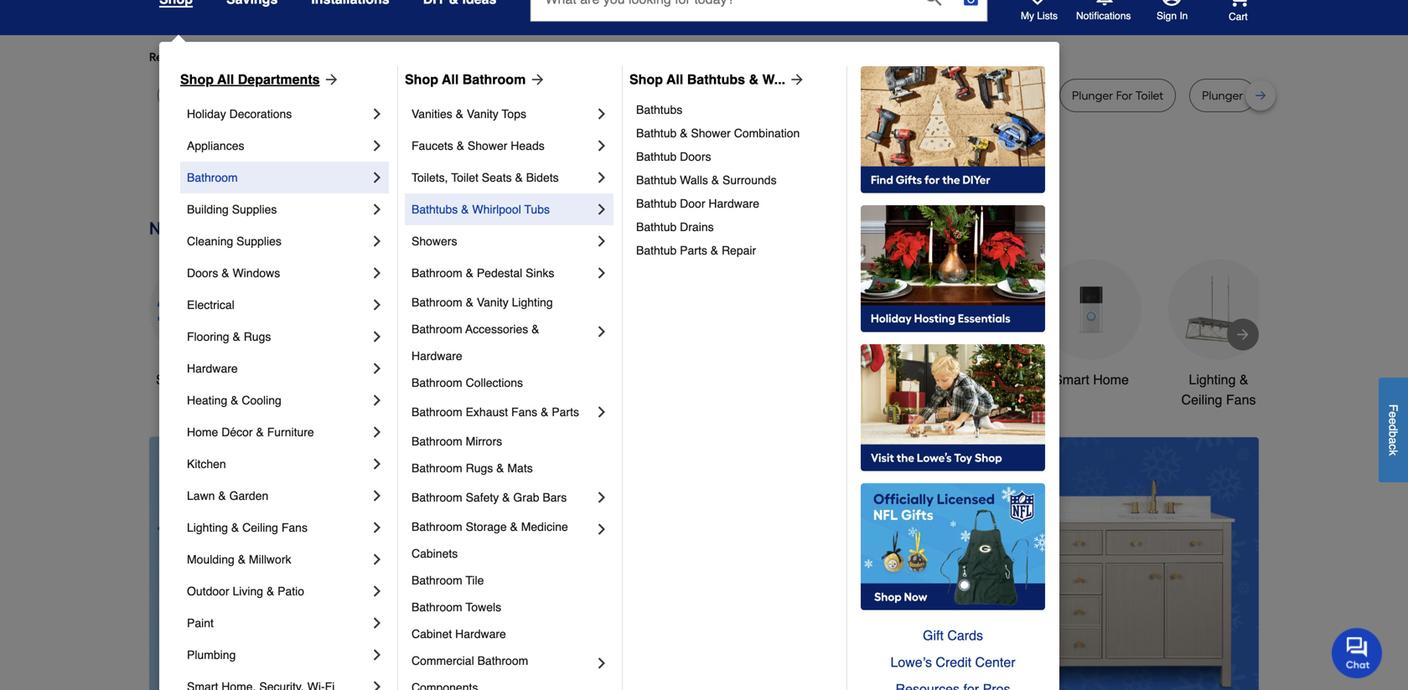 Task type: locate. For each thing, give the bounding box(es) containing it.
deals
[[209, 372, 243, 388]]

home inside button
[[1093, 372, 1129, 388]]

1 vertical spatial supplies
[[237, 235, 282, 248]]

0 horizontal spatial home
[[187, 426, 218, 439]]

0 horizontal spatial shop
[[180, 72, 214, 87]]

1 vertical spatial vanity
[[477, 296, 509, 309]]

0 vertical spatial doors
[[680, 150, 711, 163]]

1 vertical spatial outdoor
[[187, 585, 229, 598]]

bathtub for bathtub door hardware
[[636, 197, 677, 210]]

0 vertical spatial bathtubs
[[687, 72, 745, 87]]

all down 'recommended searches for you'
[[217, 72, 234, 87]]

lighting & ceiling fans inside button
[[1181, 372, 1256, 408]]

find gifts for the diyer. image
[[861, 66, 1045, 194]]

0 vertical spatial vanity
[[467, 107, 499, 121]]

0 vertical spatial supplies
[[232, 203, 277, 216]]

repair
[[722, 244, 756, 257]]

1 vertical spatial parts
[[552, 406, 579, 419]]

bathroom inside bathroom accessories & hardware
[[412, 323, 462, 336]]

walls
[[680, 174, 708, 187]]

1 you from the left
[[302, 50, 321, 64]]

tools
[[439, 372, 470, 388], [841, 372, 872, 388]]

Search Query text field
[[531, 0, 912, 21]]

christmas decorations button
[[531, 259, 632, 410]]

tops
[[502, 107, 526, 121]]

arrow right image inside shop all departments link
[[320, 71, 340, 88]]

bathroom for bathroom collections
[[412, 376, 462, 390]]

0 vertical spatial parts
[[680, 244, 707, 257]]

1 vertical spatial rugs
[[466, 462, 493, 475]]

mats
[[507, 462, 533, 475]]

e up d in the right bottom of the page
[[1387, 412, 1400, 418]]

1 horizontal spatial shower
[[691, 127, 731, 140]]

supplies for building supplies
[[232, 203, 277, 216]]

1 vertical spatial home
[[187, 426, 218, 439]]

bathroom collections link
[[412, 370, 610, 396]]

decorations for christmas
[[546, 392, 618, 408]]

snake down suggestions
[[374, 88, 407, 103]]

plunger down cart
[[1202, 88, 1243, 103]]

vanity up accessories
[[477, 296, 509, 309]]

outdoor for outdoor tools & equipment
[[789, 372, 837, 388]]

shop down recommended
[[180, 72, 214, 87]]

2 plunger from the left
[[1202, 88, 1243, 103]]

drain snake
[[903, 88, 967, 103]]

decorations down shop all departments link
[[229, 107, 292, 121]]

plumbing down shop all bathroom at the left
[[429, 88, 480, 103]]

lowe's home improvement lists image
[[1028, 0, 1048, 6]]

2 horizontal spatial bathtubs
[[687, 72, 745, 87]]

all down recommended searches for you 'heading'
[[666, 72, 683, 87]]

lowe's credit center
[[891, 655, 1016, 671]]

1 horizontal spatial tools
[[841, 372, 872, 388]]

appliances link
[[187, 130, 369, 162]]

1 vertical spatial ceiling
[[242, 521, 278, 535]]

ceiling
[[1181, 392, 1222, 408], [242, 521, 278, 535]]

2 snake from the left
[[781, 88, 814, 103]]

plunger
[[1072, 88, 1113, 103], [1202, 88, 1243, 103]]

0 horizontal spatial shower
[[468, 139, 507, 153]]

décor
[[221, 426, 253, 439]]

4 bathtub from the top
[[636, 197, 677, 210]]

combination
[[734, 127, 800, 140]]

decorations down christmas
[[546, 392, 618, 408]]

& inside outdoor tools & equipment
[[876, 372, 885, 388]]

2 horizontal spatial snake
[[934, 88, 967, 103]]

appliances
[[187, 139, 244, 153]]

outdoor inside outdoor living & patio link
[[187, 585, 229, 598]]

supplies up the windows
[[237, 235, 282, 248]]

0 vertical spatial rugs
[[244, 330, 271, 344]]

bathroom for bathroom tile
[[412, 574, 462, 588]]

plumbing down w...
[[728, 88, 778, 103]]

bathtubs up the bathtub doors
[[636, 103, 683, 117]]

heating & cooling link
[[187, 385, 369, 417]]

0 horizontal spatial lighting & ceiling fans
[[187, 521, 308, 535]]

bathroom for bathroom rugs & mats
[[412, 462, 462, 475]]

rugs down mirrors
[[466, 462, 493, 475]]

0 vertical spatial lighting & ceiling fans
[[1181, 372, 1256, 408]]

flooring
[[187, 330, 229, 344]]

you for more suggestions for you
[[451, 50, 470, 64]]

1 plunger from the left
[[1072, 88, 1113, 103]]

2 bathtub from the top
[[636, 150, 677, 163]]

my
[[1021, 10, 1034, 22]]

bathtub up bathtub walls & surrounds
[[636, 150, 677, 163]]

1 horizontal spatial bathtubs
[[636, 103, 683, 117]]

surrounds
[[723, 174, 777, 187]]

0 vertical spatial ceiling
[[1181, 392, 1222, 408]]

snake down w...
[[781, 88, 814, 103]]

outdoor tools & equipment button
[[786, 259, 887, 410]]

shop down recommended searches for you 'heading'
[[629, 72, 663, 87]]

2 e from the top
[[1387, 418, 1400, 425]]

lawn
[[187, 490, 215, 503]]

search image
[[925, 0, 942, 6]]

0 horizontal spatial fans
[[282, 521, 308, 535]]

2 you from the left
[[451, 50, 470, 64]]

chevron right image for bathroom
[[369, 169, 386, 186]]

1 horizontal spatial plumbing
[[728, 88, 778, 103]]

lighting inside lighting & ceiling fans
[[1189, 372, 1236, 388]]

0 horizontal spatial toilet
[[836, 88, 864, 103]]

1 vertical spatial lighting
[[1189, 372, 1236, 388]]

bathtub up the bathtub drains
[[636, 197, 677, 210]]

vanity left tops
[[467, 107, 499, 121]]

vanity inside bathroom & vanity lighting link
[[477, 296, 509, 309]]

moulding
[[187, 553, 235, 567]]

officially licensed n f l gifts. shop now. image
[[861, 484, 1045, 611]]

chevron right image for bathroom storage & medicine cabinets
[[593, 521, 610, 538]]

shop up snake for plumbing
[[405, 72, 438, 87]]

lowe's home improvement notification center image
[[1095, 0, 1115, 6]]

heating
[[187, 394, 227, 407]]

bathroom for bathroom safety & grab bars
[[412, 491, 462, 505]]

bathroom inside bathroom storage & medicine cabinets
[[412, 521, 462, 534]]

patio
[[278, 585, 304, 598]]

w...
[[762, 72, 785, 87]]

1 horizontal spatial toilet
[[1006, 88, 1034, 103]]

0 horizontal spatial parts
[[552, 406, 579, 419]]

bathtubs for bathtubs
[[636, 103, 683, 117]]

& inside lighting & ceiling fans
[[1240, 372, 1249, 388]]

bathroom button
[[914, 259, 1014, 390]]

1 horizontal spatial snake
[[781, 88, 814, 103]]

arrow right image for shop all bathtubs & w...
[[785, 71, 806, 88]]

my lists
[[1021, 10, 1058, 22]]

more suggestions for you link
[[335, 49, 484, 65]]

chevron right image for kitchen
[[369, 456, 386, 473]]

vanity
[[467, 107, 499, 121], [477, 296, 509, 309]]

0 horizontal spatial tools
[[439, 372, 470, 388]]

1 horizontal spatial shop
[[405, 72, 438, 87]]

bathroom for bathroom storage & medicine cabinets
[[412, 521, 462, 534]]

windows
[[233, 267, 280, 280]]

1 vertical spatial decorations
[[546, 392, 618, 408]]

0 horizontal spatial ceiling
[[242, 521, 278, 535]]

parts down christmas
[[552, 406, 579, 419]]

1 horizontal spatial you
[[451, 50, 470, 64]]

1 shop from the left
[[180, 72, 214, 87]]

parts down drains
[[680, 244, 707, 257]]

bathtubs down recommended searches for you 'heading'
[[687, 72, 745, 87]]

e up b
[[1387, 418, 1400, 425]]

5 bathtub from the top
[[636, 220, 677, 234]]

toilet left drain
[[836, 88, 864, 103]]

bathtub inside "link"
[[636, 150, 677, 163]]

bathroom & pedestal sinks link
[[412, 257, 593, 289]]

credit
[[936, 655, 972, 671]]

0 horizontal spatial plunger
[[1072, 88, 1113, 103]]

doors up walls
[[680, 150, 711, 163]]

door
[[680, 197, 705, 210]]

all up heating
[[191, 372, 205, 388]]

all
[[217, 72, 234, 87], [442, 72, 459, 87], [666, 72, 683, 87], [191, 372, 205, 388]]

bathtub for bathtub walls & surrounds
[[636, 174, 677, 187]]

bathroom collections
[[412, 376, 523, 390]]

outdoor living & patio
[[187, 585, 304, 598]]

tools down bathroom accessories & hardware
[[439, 372, 470, 388]]

1 vertical spatial doors
[[187, 267, 218, 280]]

decorations for holiday
[[229, 107, 292, 121]]

tools inside 'button'
[[439, 372, 470, 388]]

snake for plumbing snake for toilet
[[781, 88, 814, 103]]

shop all bathroom
[[405, 72, 526, 87]]

outdoor living & patio link
[[187, 576, 369, 608]]

bathroom link
[[187, 162, 369, 194]]

0 horizontal spatial you
[[302, 50, 321, 64]]

1 horizontal spatial rugs
[[466, 462, 493, 475]]

cabinets
[[412, 547, 458, 561]]

shop
[[180, 72, 214, 87], [405, 72, 438, 87], [629, 72, 663, 87]]

1 vertical spatial bathtubs
[[636, 103, 683, 117]]

bathtub for bathtub & shower combination
[[636, 127, 677, 140]]

shop for shop all departments
[[180, 72, 214, 87]]

bathtub down the bathtub drains
[[636, 244, 677, 257]]

outdoor inside outdoor tools & equipment
[[789, 372, 837, 388]]

e
[[1387, 412, 1400, 418], [1387, 418, 1400, 425]]

hardware up bathroom collections at the left bottom of page
[[412, 350, 462, 363]]

vanity inside vanities & vanity tops link
[[467, 107, 499, 121]]

chevron right image for home décor & furniture
[[369, 424, 386, 441]]

rugs
[[244, 330, 271, 344], [466, 462, 493, 475]]

0 vertical spatial decorations
[[229, 107, 292, 121]]

chevron right image for hardware
[[369, 360, 386, 377]]

toilet down my at the top right of page
[[1006, 88, 1034, 103]]

fans inside lighting & ceiling fans
[[1226, 392, 1256, 408]]

doors & windows
[[187, 267, 280, 280]]

cooling
[[242, 394, 282, 407]]

None search field
[[530, 0, 988, 37]]

arrow right image inside shop all bathtubs & w... link
[[785, 71, 806, 88]]

3 shop from the left
[[629, 72, 663, 87]]

&
[[749, 72, 759, 87], [456, 107, 464, 121], [680, 127, 688, 140], [457, 139, 464, 153], [515, 171, 523, 184], [711, 174, 719, 187], [461, 203, 469, 216], [711, 244, 718, 257], [221, 267, 229, 280], [466, 267, 474, 280], [466, 296, 474, 309], [532, 323, 539, 336], [233, 330, 240, 344], [876, 372, 885, 388], [1240, 372, 1249, 388], [231, 394, 238, 407], [541, 406, 549, 419], [256, 426, 264, 439], [496, 462, 504, 475], [218, 490, 226, 503], [502, 491, 510, 505], [510, 521, 518, 534], [231, 521, 239, 535], [238, 553, 246, 567], [267, 585, 274, 598]]

tools inside outdoor tools & equipment
[[841, 372, 872, 388]]

bathtub left drains
[[636, 220, 677, 234]]

lawn & garden
[[187, 490, 268, 503]]

6 bathtub from the top
[[636, 244, 677, 257]]

departments
[[238, 72, 320, 87]]

3 snake from the left
[[934, 88, 967, 103]]

chevron right image for bathroom safety & grab bars
[[593, 490, 610, 506]]

outdoor down moulding
[[187, 585, 229, 598]]

chevron right image for bathroom & pedestal sinks
[[593, 265, 610, 282]]

all inside shop all deals button
[[191, 372, 205, 388]]

1 horizontal spatial plunger
[[1202, 88, 1243, 103]]

home right smart
[[1093, 372, 1129, 388]]

2 vertical spatial lighting
[[187, 521, 228, 535]]

home décor & furniture link
[[187, 417, 369, 448]]

snake right drain
[[934, 88, 967, 103]]

0 vertical spatial outdoor
[[789, 372, 837, 388]]

all up snake for plumbing
[[442, 72, 459, 87]]

bathroom inside 'button'
[[935, 372, 993, 388]]

1 horizontal spatial parts
[[680, 244, 707, 257]]

1 horizontal spatial outdoor
[[789, 372, 837, 388]]

2 horizontal spatial fans
[[1226, 392, 1256, 408]]

2 horizontal spatial toilet
[[1136, 88, 1164, 103]]

bathtub door hardware
[[636, 197, 759, 210]]

shop for shop all bathroom
[[405, 72, 438, 87]]

0 horizontal spatial plumbing
[[429, 88, 480, 103]]

0 horizontal spatial outdoor
[[187, 585, 229, 598]]

rugs inside flooring & rugs link
[[244, 330, 271, 344]]

you left more
[[302, 50, 321, 64]]

garden
[[229, 490, 268, 503]]

recommended searches for you
[[149, 50, 321, 64]]

outdoor
[[789, 372, 837, 388], [187, 585, 229, 598]]

hardware down flooring on the left top of page
[[187, 362, 238, 376]]

0 vertical spatial home
[[1093, 372, 1129, 388]]

you up shop all bathroom at the left
[[451, 50, 470, 64]]

toilet
[[451, 171, 479, 184]]

bathroom for bathroom & vanity lighting
[[412, 296, 462, 309]]

ceiling inside the lighting & ceiling fans link
[[242, 521, 278, 535]]

plunger down the notifications
[[1072, 88, 1113, 103]]

fans
[[1226, 392, 1256, 408], [511, 406, 537, 419], [282, 521, 308, 535]]

holiday hosting essentials. image
[[861, 205, 1045, 333]]

paint link
[[187, 608, 369, 640]]

chevron right image for commercial bathroom components
[[593, 655, 610, 672]]

bathroom mirrors
[[412, 435, 502, 448]]

arrow right image for shop all bathroom
[[526, 71, 546, 88]]

chevron right image for cleaning supplies
[[369, 233, 386, 250]]

chevron right image for faucets & shower heads
[[593, 137, 610, 154]]

1 horizontal spatial doors
[[680, 150, 711, 163]]

chevron right image for bathtubs & whirlpool tubs
[[593, 201, 610, 218]]

all inside shop all bathtubs & w... link
[[666, 72, 683, 87]]

bathtub for bathtub parts & repair
[[636, 244, 677, 257]]

shop for shop all bathtubs & w...
[[629, 72, 663, 87]]

all for bathroom
[[442, 72, 459, 87]]

a
[[1387, 438, 1400, 444]]

bathtub down the bathtub doors
[[636, 174, 677, 187]]

bathtub parts & repair link
[[636, 239, 835, 262]]

lists
[[1037, 10, 1058, 22]]

3 bathtub from the top
[[636, 174, 677, 187]]

toilet
[[836, 88, 864, 103], [1006, 88, 1034, 103], [1136, 88, 1164, 103]]

lowe's home improvement cart image
[[1229, 0, 1249, 6]]

bathtubs up showers
[[412, 203, 458, 216]]

chevron right image
[[593, 137, 610, 154], [593, 169, 610, 186], [369, 233, 386, 250], [593, 233, 610, 250], [369, 265, 386, 282], [593, 265, 610, 282], [369, 360, 386, 377], [369, 392, 386, 409], [593, 404, 610, 421], [369, 424, 386, 441], [369, 520, 386, 536], [593, 521, 610, 538], [369, 552, 386, 568], [369, 583, 386, 600], [369, 647, 386, 664]]

rugs down electrical link
[[244, 330, 271, 344]]

doors down cleaning
[[187, 267, 218, 280]]

arrow right image inside shop all bathroom link
[[526, 71, 546, 88]]

2 horizontal spatial shop
[[629, 72, 663, 87]]

bathtubs link
[[636, 98, 835, 122]]

for for plumbing snake for toilet
[[817, 88, 834, 103]]

1 horizontal spatial lighting
[[512, 296, 553, 309]]

2 tools from the left
[[841, 372, 872, 388]]

plunger for plunger
[[1202, 88, 1243, 103]]

1 horizontal spatial decorations
[[546, 392, 618, 408]]

1 horizontal spatial home
[[1093, 372, 1129, 388]]

1 plumbing from the left
[[429, 88, 480, 103]]

bathroom accessories & hardware link
[[412, 316, 593, 370]]

0 horizontal spatial snake
[[374, 88, 407, 103]]

doors
[[680, 150, 711, 163], [187, 267, 218, 280]]

2 shop from the left
[[405, 72, 438, 87]]

cabinet hardware link
[[412, 621, 610, 648]]

shower up 'toilets, toilet seats & bidets'
[[468, 139, 507, 153]]

tools up equipment
[[841, 372, 872, 388]]

chevron right image
[[369, 106, 386, 122], [593, 106, 610, 122], [369, 137, 386, 154], [369, 169, 386, 186], [369, 201, 386, 218], [593, 201, 610, 218], [369, 297, 386, 313], [593, 324, 610, 340], [369, 329, 386, 345], [369, 456, 386, 473], [369, 488, 386, 505], [593, 490, 610, 506], [369, 615, 386, 632], [593, 655, 610, 672], [369, 679, 386, 691]]

0 horizontal spatial decorations
[[229, 107, 292, 121]]

home
[[1093, 372, 1129, 388], [187, 426, 218, 439]]

3 toilet from the left
[[1136, 88, 1164, 103]]

cleaning supplies link
[[187, 225, 369, 257]]

0 horizontal spatial rugs
[[244, 330, 271, 344]]

shop all bathroom link
[[405, 70, 546, 90]]

recommended
[[149, 50, 230, 64]]

bathtubs for bathtubs & whirlpool tubs
[[412, 203, 458, 216]]

chevron right image for appliances
[[369, 137, 386, 154]]

heating & cooling
[[187, 394, 282, 407]]

1 tools from the left
[[439, 372, 470, 388]]

bathtub up the bathtub doors
[[636, 127, 677, 140]]

all inside shop all departments link
[[217, 72, 234, 87]]

shop all bathtubs & w...
[[629, 72, 785, 87]]

toilet down the sign
[[1136, 88, 1164, 103]]

1 horizontal spatial lighting & ceiling fans
[[1181, 372, 1256, 408]]

all for deals
[[191, 372, 205, 388]]

toilets, toilet seats & bidets link
[[412, 162, 593, 194]]

arrow right image
[[320, 71, 340, 88], [526, 71, 546, 88], [785, 71, 806, 88], [1235, 326, 1251, 343], [1228, 584, 1245, 600]]

0 horizontal spatial doors
[[187, 267, 218, 280]]

chevron right image for outdoor living & patio
[[369, 583, 386, 600]]

bathtubs
[[687, 72, 745, 87], [636, 103, 683, 117], [412, 203, 458, 216]]

all inside shop all bathroom link
[[442, 72, 459, 87]]

shop these last-minute gifts. $99 or less. quantities are limited and won't last. image
[[149, 437, 420, 691]]

drain
[[903, 88, 931, 103]]

outdoor up equipment
[[789, 372, 837, 388]]

bathroom towels
[[412, 601, 501, 614]]

bathtub walls & surrounds link
[[636, 168, 835, 192]]

2 vertical spatial bathtubs
[[412, 203, 458, 216]]

decorations inside button
[[546, 392, 618, 408]]

bathtub for bathtub doors
[[636, 150, 677, 163]]

all for bathtubs
[[666, 72, 683, 87]]

0 horizontal spatial bathtubs
[[412, 203, 458, 216]]

bathroom tile
[[412, 574, 484, 588]]

1 horizontal spatial ceiling
[[1181, 392, 1222, 408]]

supplies up cleaning supplies
[[232, 203, 277, 216]]

toilets,
[[412, 171, 448, 184]]

1 bathtub from the top
[[636, 127, 677, 140]]

in
[[1180, 10, 1188, 22]]

camera image
[[963, 0, 979, 8]]

plunger for plunger for toilet
[[1072, 88, 1113, 103]]

home up kitchen
[[187, 426, 218, 439]]

shower down bathtubs link
[[691, 127, 731, 140]]

showers link
[[412, 225, 593, 257]]

plumbing
[[187, 649, 236, 662]]

sign
[[1157, 10, 1177, 22]]

2 horizontal spatial lighting
[[1189, 372, 1236, 388]]



Task type: describe. For each thing, give the bounding box(es) containing it.
all for departments
[[217, 72, 234, 87]]

toilets, toilet seats & bidets
[[412, 171, 559, 184]]

smart home button
[[1041, 259, 1142, 390]]

chevron right image for lawn & garden
[[369, 488, 386, 505]]

bathtub doors link
[[636, 145, 835, 168]]

sinks
[[526, 267, 554, 280]]

new deals every day during 25 days of deals image
[[149, 215, 1259, 243]]

rugs inside the bathroom rugs & mats link
[[466, 462, 493, 475]]

1 vertical spatial lighting & ceiling fans
[[187, 521, 308, 535]]

gift cards
[[923, 628, 983, 644]]

plumbing link
[[187, 640, 369, 671]]

doors inside "link"
[[680, 150, 711, 163]]

bathroom for bathroom & pedestal sinks
[[412, 267, 462, 280]]

bathroom rugs & mats link
[[412, 455, 610, 482]]

center
[[975, 655, 1016, 671]]

bidets
[[526, 171, 559, 184]]

chevron right image for flooring & rugs
[[369, 329, 386, 345]]

arrow right image for shop all departments
[[320, 71, 340, 88]]

outdoor tools & equipment
[[789, 372, 885, 408]]

holiday
[[187, 107, 226, 121]]

& inside bathroom accessories & hardware
[[532, 323, 539, 336]]

bathroom for bathroom mirrors
[[412, 435, 462, 448]]

sign in
[[1157, 10, 1188, 22]]

bathroom safety & grab bars link
[[412, 482, 593, 514]]

seats
[[482, 171, 512, 184]]

sign in button
[[1157, 0, 1188, 23]]

electrical
[[187, 298, 235, 312]]

drains
[[680, 220, 714, 234]]

grab
[[513, 491, 539, 505]]

1 e from the top
[[1387, 412, 1400, 418]]

millwork
[[249, 553, 291, 567]]

chevron right image for plumbing
[[369, 647, 386, 664]]

visit the lowe's toy shop. image
[[861, 345, 1045, 472]]

0 vertical spatial lighting
[[512, 296, 553, 309]]

d
[[1387, 425, 1400, 431]]

shop all bathtubs & w... link
[[629, 70, 806, 90]]

chevron right image for vanities & vanity tops
[[593, 106, 610, 122]]

shop all departments link
[[180, 70, 340, 90]]

hardware inside bathroom accessories & hardware
[[412, 350, 462, 363]]

chevron right image for bathroom accessories & hardware
[[593, 324, 610, 340]]

recommended searches for you heading
[[149, 49, 1259, 65]]

towels
[[466, 601, 501, 614]]

shower for heads
[[468, 139, 507, 153]]

shop all departments
[[180, 72, 320, 87]]

building supplies
[[187, 203, 277, 216]]

you for recommended searches for you
[[302, 50, 321, 64]]

bathroom mirrors link
[[412, 428, 610, 455]]

bathtubs & whirlpool tubs link
[[412, 194, 593, 225]]

building supplies link
[[187, 194, 369, 225]]

vanities
[[412, 107, 452, 121]]

faucets & shower heads
[[412, 139, 545, 153]]

for for recommended searches for you
[[284, 50, 299, 64]]

outdoor for outdoor living & patio
[[187, 585, 229, 598]]

shower for combination
[[691, 127, 731, 140]]

1 toilet from the left
[[836, 88, 864, 103]]

tile
[[466, 574, 484, 588]]

bathroom inside the commercial bathroom components
[[477, 655, 528, 668]]

chevron right image for holiday decorations
[[369, 106, 386, 122]]

chevron right image for building supplies
[[369, 201, 386, 218]]

storage
[[466, 521, 507, 534]]

f
[[1387, 404, 1400, 412]]

0 horizontal spatial lighting
[[187, 521, 228, 535]]

my lists link
[[1021, 0, 1058, 23]]

lowe's home improvement account image
[[1162, 0, 1182, 6]]

holiday decorations
[[187, 107, 292, 121]]

bathroom for bathroom accessories & hardware
[[412, 323, 462, 336]]

vanities & vanity tops link
[[412, 98, 593, 130]]

bathtub for bathtub drains
[[636, 220, 677, 234]]

chevron right image for doors & windows
[[369, 265, 386, 282]]

hardware down the towels
[[455, 628, 506, 641]]

tools button
[[404, 259, 505, 390]]

arrow left image
[[461, 584, 478, 600]]

showers
[[412, 235, 457, 248]]

up to 40 percent off select vanities. plus get free local delivery on select vanities. image
[[447, 437, 1259, 691]]

ceiling inside lighting & ceiling fans
[[1181, 392, 1222, 408]]

suggestions
[[365, 50, 431, 64]]

heads
[[511, 139, 545, 153]]

2 plumbing from the left
[[728, 88, 778, 103]]

shop all deals button
[[149, 259, 250, 390]]

b
[[1387, 431, 1400, 438]]

lowe's credit center link
[[861, 650, 1045, 676]]

electrical link
[[187, 289, 369, 321]]

cabinet hardware
[[412, 628, 506, 641]]

bathroom & pedestal sinks
[[412, 267, 554, 280]]

1 horizontal spatial fans
[[511, 406, 537, 419]]

bathroom for bathroom towels
[[412, 601, 462, 614]]

collections
[[466, 376, 523, 390]]

lighting & ceiling fans link
[[187, 512, 369, 544]]

chevron right image for toilets, toilet seats & bidets
[[593, 169, 610, 186]]

lowe's wishes you and your family a happy hanukkah. image
[[149, 156, 1259, 198]]

1 snake from the left
[[374, 88, 407, 103]]

bathroom & vanity lighting link
[[412, 289, 610, 316]]

commercial bathroom components link
[[412, 648, 593, 691]]

bathtub parts & repair
[[636, 244, 756, 257]]

chevron right image for showers
[[593, 233, 610, 250]]

christmas
[[552, 372, 612, 388]]

c
[[1387, 444, 1400, 450]]

bathtub & shower combination link
[[636, 122, 835, 145]]

2 toilet from the left
[[1006, 88, 1034, 103]]

& inside bathroom storage & medicine cabinets
[[510, 521, 518, 534]]

cleaning
[[187, 235, 233, 248]]

plunger for toilet
[[1072, 88, 1164, 103]]

for for more suggestions for you
[[433, 50, 448, 64]]

plumbing snake for toilet
[[728, 88, 864, 103]]

components
[[412, 681, 478, 691]]

chevron right image for electrical
[[369, 297, 386, 313]]

snake for drain snake
[[934, 88, 967, 103]]

faucets
[[412, 139, 453, 153]]

accessories
[[465, 323, 528, 336]]

chevron right image for heating & cooling
[[369, 392, 386, 409]]

doors & windows link
[[187, 257, 369, 289]]

supplies for cleaning supplies
[[237, 235, 282, 248]]

tubs
[[524, 203, 550, 216]]

hardware down bathtub walls & surrounds link
[[709, 197, 759, 210]]

bathtub doors
[[636, 150, 711, 163]]

living
[[233, 585, 263, 598]]

more
[[335, 50, 362, 64]]

vanity for lighting
[[477, 296, 509, 309]]

chat invite button image
[[1332, 628, 1383, 679]]

bathtub drains link
[[636, 215, 835, 239]]

chevron right image for lighting & ceiling fans
[[369, 520, 386, 536]]

exhaust
[[466, 406, 508, 419]]

medicine
[[521, 521, 568, 534]]

lawn & garden link
[[187, 480, 369, 512]]

gift
[[923, 628, 944, 644]]

mirrors
[[466, 435, 502, 448]]

building
[[187, 203, 229, 216]]

bathroom for bathroom exhaust fans & parts
[[412, 406, 462, 419]]

cabinet
[[412, 628, 452, 641]]

equipment
[[804, 392, 869, 408]]

vanity for tops
[[467, 107, 499, 121]]

vanities & vanity tops
[[412, 107, 526, 121]]

chevron right image for moulding & millwork
[[369, 552, 386, 568]]

home décor & furniture
[[187, 426, 314, 439]]

moulding & millwork link
[[187, 544, 369, 576]]

chevron right image for paint
[[369, 615, 386, 632]]

chevron right image for bathroom exhaust fans & parts
[[593, 404, 610, 421]]



Task type: vqa. For each thing, say whether or not it's contained in the screenshot.
Departments's All
yes



